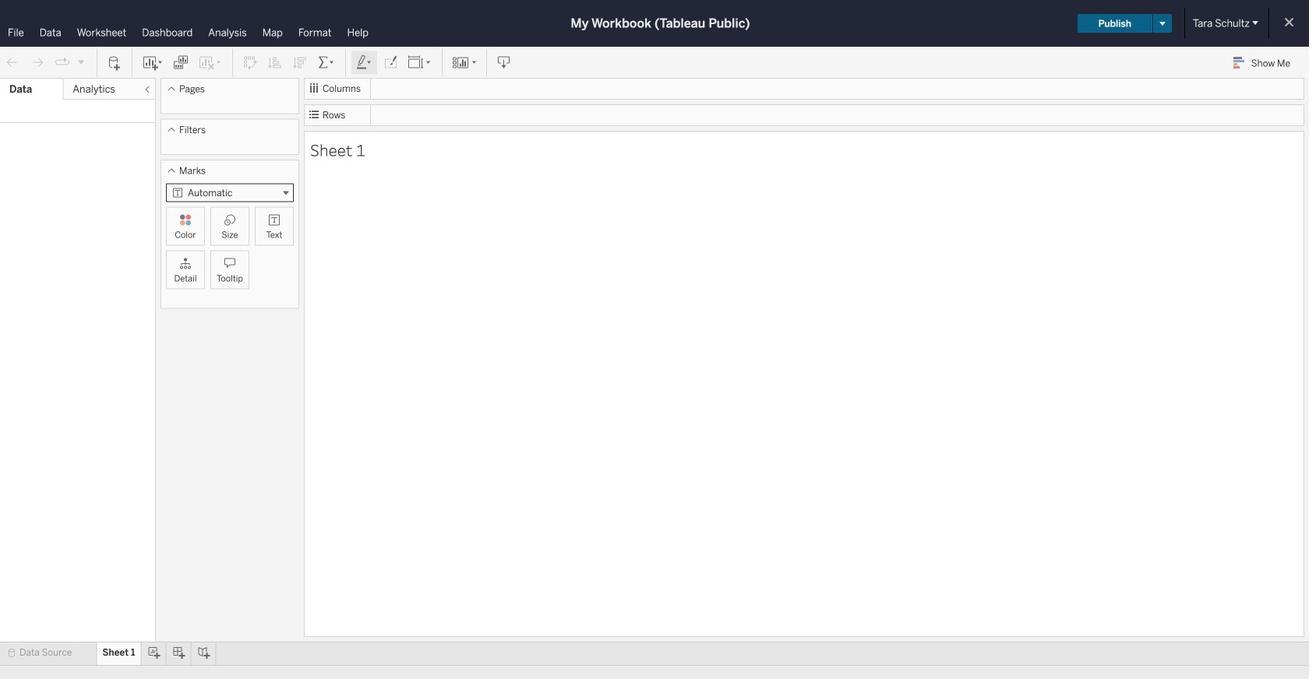 Task type: describe. For each thing, give the bounding box(es) containing it.
fit image
[[408, 55, 432, 71]]

redo image
[[30, 55, 45, 71]]

format workbook image
[[383, 55, 398, 71]]

1 horizontal spatial replay animation image
[[76, 57, 86, 66]]

highlight image
[[355, 55, 373, 71]]

collapse image
[[143, 85, 152, 94]]

totals image
[[317, 55, 336, 71]]

sort descending image
[[292, 55, 308, 71]]

download image
[[496, 55, 512, 71]]

new worksheet image
[[142, 55, 164, 71]]



Task type: locate. For each thing, give the bounding box(es) containing it.
replay animation image right redo icon
[[55, 55, 70, 70]]

0 horizontal spatial replay animation image
[[55, 55, 70, 70]]

duplicate image
[[173, 55, 189, 71]]

new data source image
[[107, 55, 122, 71]]

clear sheet image
[[198, 55, 223, 71]]

replay animation image
[[55, 55, 70, 70], [76, 57, 86, 66]]

show/hide cards image
[[452, 55, 477, 71]]

replay animation image left new data source icon
[[76, 57, 86, 66]]

undo image
[[5, 55, 20, 71]]

sort ascending image
[[267, 55, 283, 71]]

swap rows and columns image
[[242, 55, 258, 71]]



Task type: vqa. For each thing, say whether or not it's contained in the screenshot.
right K
no



